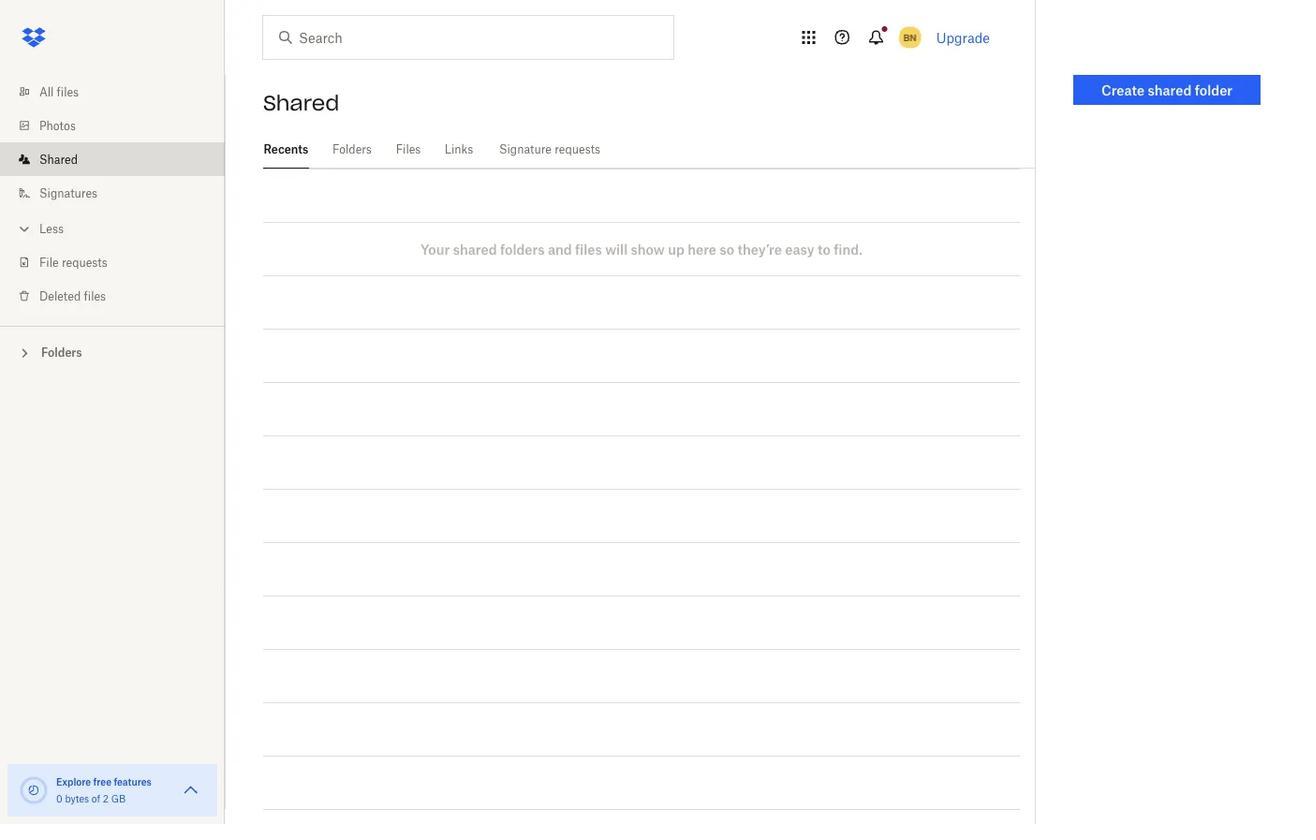 Task type: vqa. For each thing, say whether or not it's contained in the screenshot.
the rightmost files
yes



Task type: locate. For each thing, give the bounding box(es) containing it.
shared up recents link
[[263, 90, 339, 116]]

dropbox image
[[15, 19, 52, 56]]

0 vertical spatial requests
[[555, 142, 600, 156]]

shared
[[263, 90, 339, 116], [39, 152, 78, 166]]

deleted files link
[[15, 279, 225, 313]]

shared left folder
[[1148, 82, 1192, 98]]

folders button
[[0, 338, 225, 366]]

0 horizontal spatial shared
[[453, 241, 497, 257]]

tab list containing recents
[[263, 131, 1035, 169]]

show
[[631, 241, 665, 257]]

shared for your
[[453, 241, 497, 257]]

list containing all files
[[0, 64, 225, 326]]

files right deleted
[[84, 289, 106, 303]]

0 horizontal spatial files
[[57, 85, 79, 99]]

they're
[[738, 241, 782, 257]]

bn button
[[895, 22, 925, 52]]

signatures link
[[15, 176, 225, 210]]

easy
[[785, 241, 814, 257]]

shared
[[1148, 82, 1192, 98], [453, 241, 497, 257]]

less
[[39, 222, 64, 236]]

0 horizontal spatial requests
[[62, 255, 108, 269]]

up
[[668, 241, 685, 257]]

1 horizontal spatial folders
[[333, 142, 372, 156]]

recents link
[[263, 131, 309, 166]]

1 vertical spatial shared
[[453, 241, 497, 257]]

requests right signature
[[555, 142, 600, 156]]

quota usage element
[[19, 776, 49, 806]]

shared down photos
[[39, 152, 78, 166]]

features
[[114, 776, 152, 788]]

1 vertical spatial shared
[[39, 152, 78, 166]]

folders down deleted
[[41, 346, 82, 360]]

0 horizontal spatial folders
[[41, 346, 82, 360]]

files inside 'deleted files' link
[[84, 289, 106, 303]]

shared right your
[[453, 241, 497, 257]]

less image
[[15, 220, 34, 238]]

recents
[[264, 142, 308, 156]]

0 vertical spatial files
[[57, 85, 79, 99]]

upgrade
[[936, 30, 990, 45]]

shared inside create shared folder 'button'
[[1148, 82, 1192, 98]]

requests right file
[[62, 255, 108, 269]]

files inside the all files link
[[57, 85, 79, 99]]

create shared folder
[[1101, 82, 1233, 98]]

files for all files
[[57, 85, 79, 99]]

1 vertical spatial files
[[575, 241, 602, 257]]

files
[[57, 85, 79, 99], [575, 241, 602, 257], [84, 289, 106, 303]]

requests
[[555, 142, 600, 156], [62, 255, 108, 269]]

1 vertical spatial folders
[[41, 346, 82, 360]]

0 vertical spatial shared
[[1148, 82, 1192, 98]]

files left will
[[575, 241, 602, 257]]

list
[[0, 64, 225, 326]]

files right all
[[57, 85, 79, 99]]

1 horizontal spatial shared
[[1148, 82, 1192, 98]]

0 horizontal spatial shared
[[39, 152, 78, 166]]

folders left files
[[333, 142, 372, 156]]

2
[[103, 793, 109, 805]]

all
[[39, 85, 54, 99]]

here
[[688, 241, 717, 257]]

folders
[[333, 142, 372, 156], [41, 346, 82, 360]]

links
[[445, 142, 473, 156]]

1 vertical spatial requests
[[62, 255, 108, 269]]

your shared folders and files will show up here so they're easy to find.
[[421, 241, 863, 257]]

1 horizontal spatial files
[[84, 289, 106, 303]]

files for deleted files
[[84, 289, 106, 303]]

free
[[93, 776, 111, 788]]

1 horizontal spatial requests
[[555, 142, 600, 156]]

2 vertical spatial files
[[84, 289, 106, 303]]

shared list item
[[0, 142, 225, 176]]

tab list
[[263, 131, 1035, 169]]

shared inside list item
[[39, 152, 78, 166]]

create
[[1101, 82, 1145, 98]]

0 vertical spatial shared
[[263, 90, 339, 116]]

folders
[[500, 241, 545, 257]]



Task type: describe. For each thing, give the bounding box(es) containing it.
folder
[[1195, 82, 1233, 98]]

signature requests link
[[496, 131, 603, 166]]

explore
[[56, 776, 91, 788]]

shared for create
[[1148, 82, 1192, 98]]

deleted files
[[39, 289, 106, 303]]

0
[[56, 793, 62, 805]]

signature requests
[[499, 142, 600, 156]]

1 horizontal spatial shared
[[263, 90, 339, 116]]

shared link
[[15, 142, 225, 176]]

find.
[[834, 241, 863, 257]]

bytes
[[65, 793, 89, 805]]

will
[[605, 241, 628, 257]]

your
[[421, 241, 450, 257]]

signatures
[[39, 186, 97, 200]]

photos
[[39, 118, 76, 133]]

so
[[720, 241, 735, 257]]

requests for file requests
[[62, 255, 108, 269]]

to
[[818, 241, 831, 257]]

file requests
[[39, 255, 108, 269]]

of
[[92, 793, 100, 805]]

files link
[[395, 131, 422, 166]]

bn
[[904, 31, 916, 43]]

all files
[[39, 85, 79, 99]]

and
[[548, 241, 572, 257]]

links link
[[444, 131, 474, 166]]

explore free features 0 bytes of 2 gb
[[56, 776, 152, 805]]

0 vertical spatial folders
[[333, 142, 372, 156]]

gb
[[111, 793, 126, 805]]

all files link
[[15, 75, 225, 109]]

file
[[39, 255, 59, 269]]

requests for signature requests
[[555, 142, 600, 156]]

upgrade link
[[936, 30, 990, 45]]

signature
[[499, 142, 552, 156]]

2 horizontal spatial files
[[575, 241, 602, 257]]

Search in folder "Dropbox" text field
[[299, 27, 635, 48]]

folders inside button
[[41, 346, 82, 360]]

deleted
[[39, 289, 81, 303]]

create shared folder button
[[1073, 75, 1261, 105]]

folders link
[[331, 131, 373, 166]]

files
[[396, 142, 421, 156]]

file requests link
[[15, 245, 225, 279]]

photos link
[[15, 109, 225, 142]]



